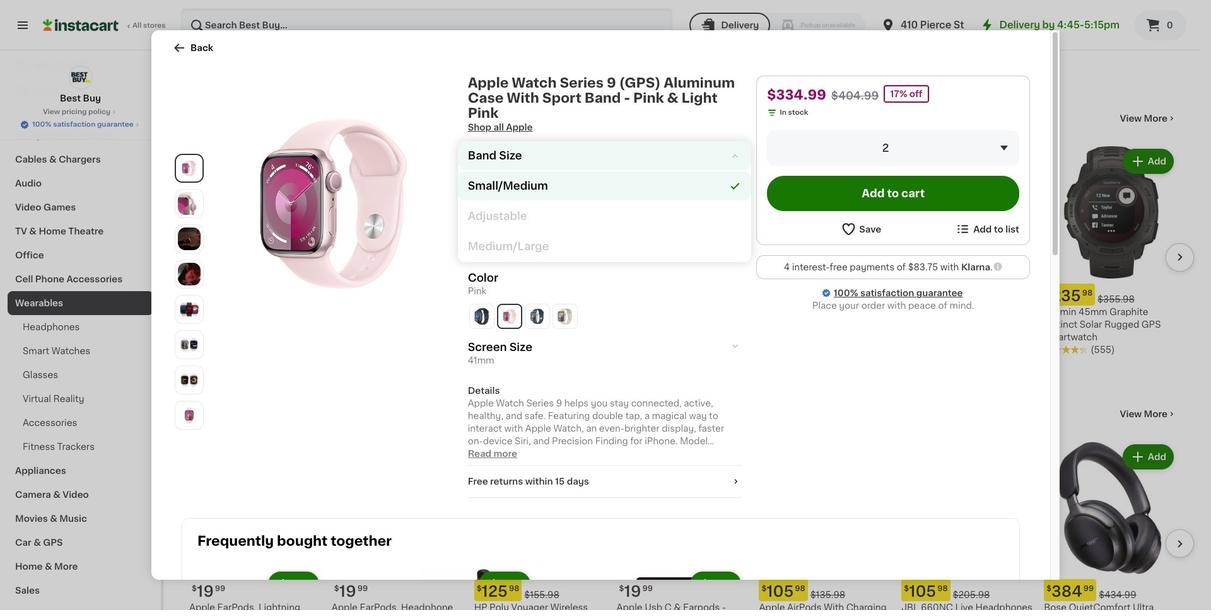 Task type: describe. For each thing, give the bounding box(es) containing it.
0 vertical spatial home
[[39, 227, 66, 236]]

instacart logo image
[[43, 18, 119, 33]]

sport inside band type sport band
[[468, 209, 493, 218]]

days
[[567, 478, 589, 487]]

gps,
[[474, 333, 497, 342]]

1 19 from the left
[[197, 585, 214, 599]]

product group containing 235
[[1045, 146, 1177, 357]]

case for 105
[[189, 321, 212, 329]]

back button
[[172, 40, 213, 56]]

& for video
[[53, 491, 61, 500]]

1 horizontal spatial video
[[63, 491, 89, 500]]

klarna
[[962, 263, 991, 272]]

midnight,
[[499, 333, 542, 342]]

$334.99
[[768, 88, 827, 102]]

to for list
[[995, 225, 1004, 234]]

small/medium link
[[458, 172, 752, 201]]

410 pierce st
[[901, 20, 965, 30]]

334
[[339, 289, 370, 304]]

band for band size small/medium
[[468, 151, 497, 161]]

camera
[[15, 491, 51, 500]]

105 for $205.98
[[910, 585, 937, 599]]

apple inside $ 105 apple airpods with charging case airpods 2nd generation, 3 total options
[[189, 308, 215, 317]]

delivery for delivery by 4:45-5:15pm
[[1000, 20, 1041, 30]]

1 vertical spatial satisfaction
[[861, 289, 915, 298]]

fitness trackers
[[23, 443, 95, 452]]

watch for band
[[512, 76, 557, 90]]

aluminum
[[664, 76, 735, 90]]

product group containing 384
[[1045, 442, 1177, 611]]

235
[[1052, 289, 1082, 304]]

0 vertical spatial $105.98 original price: $135.98 element
[[189, 284, 322, 306]]

place
[[813, 302, 837, 311]]

with inside apple watch series 9 (gps) aluminum case with sport band - pink & light pink shop all apple
[[507, 92, 540, 105]]

1 horizontal spatial 100% satisfaction guarantee
[[834, 289, 964, 298]]

smart watches link
[[8, 340, 153, 364]]

99 inside $ 384 99
[[1084, 586, 1095, 593]]

1 vertical spatial accessories
[[23, 419, 77, 428]]

an
[[587, 425, 597, 434]]

list box containing small/medium
[[458, 170, 752, 263]]

1 enlarge smart watches & accessories apple watch series 9 (gps) aluminum case with sport band - pink & light pink unknown (opens in a new tab) image from the top
[[178, 299, 201, 321]]

2 horizontal spatial with
[[941, 263, 960, 272]]

returns
[[490, 478, 523, 487]]

0 horizontal spatial and
[[506, 412, 523, 421]]

1 horizontal spatial guarantee
[[917, 289, 964, 298]]

$ inside $ 235 98
[[1047, 290, 1052, 297]]

solar for rugged
[[1080, 321, 1103, 329]]

helps
[[565, 400, 589, 409]]

band inside apple watch series 9 (gps) aluminum case with sport band - pink & light pink shop all apple
[[585, 92, 621, 105]]

display,
[[662, 425, 697, 434]]

cell phone accessories link
[[8, 268, 153, 292]]

st
[[954, 20, 965, 30]]

on-
[[468, 438, 483, 447]]

band for band type sport band
[[468, 195, 497, 205]]

order
[[862, 302, 886, 311]]

again
[[64, 61, 89, 70]]

computers & tablets
[[15, 131, 111, 140]]

smartwatch inside garmin fēnix 7x sapphire solar gps smartwatch 35 mm fiber-reinforced polymer - black dlc titanium
[[806, 321, 859, 329]]

accessories link
[[8, 412, 153, 436]]

in stock
[[780, 109, 809, 116]]

4
[[784, 263, 790, 272]]

screen
[[468, 343, 507, 353]]

fiber-
[[779, 333, 805, 342]]

even-
[[600, 425, 625, 434]]

home & more
[[15, 563, 78, 572]]

music
[[60, 515, 87, 524]]

99 inside $ 334 99
[[371, 290, 381, 297]]

watch for healthy,
[[496, 400, 524, 409]]

0 horizontal spatial gps
[[43, 539, 63, 548]]

17% off
[[891, 90, 923, 98]]

0 horizontal spatial $125.98 original price: $155.98 element
[[474, 580, 607, 602]]

shop inside apple watch series 9 (gps) aluminum case with sport band - pink & light pink shop all apple
[[468, 123, 492, 132]]

add to list button
[[956, 222, 1020, 237]]

2 19 from the left
[[339, 585, 356, 599]]

read more
[[468, 450, 518, 459]]

siri,
[[515, 438, 531, 447]]

product group containing 19
[[617, 442, 749, 611]]

with inside $ 105 apple airpods with charging case airpods 2nd generation, 3 total options
[[254, 308, 274, 317]]

2 $ 19 99 from the left
[[334, 585, 368, 599]]

safe.
[[525, 412, 546, 421]]

smartwatch inside garmin 45mm graphite instinct solar rugged gps smartwatch
[[1045, 333, 1098, 342]]

noise
[[902, 321, 928, 329]]

2 vertical spatial more
[[54, 563, 78, 572]]

0 vertical spatial accessories
[[67, 275, 123, 284]]

105 inside $ 105 apple airpods with charging case airpods 2nd generation, 3 total options
[[197, 289, 224, 304]]

in
[[780, 109, 787, 116]]

9 for helps
[[557, 400, 562, 409]]

all stores
[[133, 22, 166, 29]]

0 button
[[1136, 10, 1187, 40]]

bought
[[277, 536, 328, 549]]

free
[[468, 478, 488, 487]]

more
[[494, 450, 518, 459]]

$ 19 99 inside product group
[[620, 585, 653, 599]]

best buy
[[60, 94, 101, 103]]

frequently bought together
[[198, 536, 392, 549]]

single
[[979, 321, 1007, 329]]

& for more
[[45, 563, 52, 572]]

black inside garmin fēnix 7x sapphire solar gps smartwatch 35 mm fiber-reinforced polymer - black dlc titanium
[[766, 346, 790, 355]]

pierce
[[921, 20, 952, 30]]

1 vertical spatial pink
[[468, 107, 499, 120]]

back
[[191, 44, 213, 52]]

poly
[[918, 308, 937, 317]]

sapphire
[[832, 308, 871, 317]]

size for band size
[[499, 151, 522, 161]]

off
[[910, 90, 923, 98]]

double
[[593, 412, 624, 421]]

cables & chargers link
[[8, 148, 153, 172]]

2 field
[[768, 131, 1020, 166]]

healthy,
[[468, 412, 504, 421]]

0 horizontal spatial $ 125 98
[[477, 585, 520, 599]]

cart
[[902, 189, 925, 199]]

pink image
[[498, 305, 521, 328]]

virtual reality
[[23, 395, 84, 404]]

carrier
[[468, 239, 506, 249]]

$ inside $ 204
[[477, 290, 482, 297]]

pricing
[[62, 109, 87, 116]]

generation,
[[246, 333, 298, 342]]

satisfaction inside button
[[53, 121, 95, 128]]

adjustable
[[468, 211, 527, 222]]

9 for (gps)
[[607, 76, 616, 90]]

headphones link for smart watches link
[[8, 316, 153, 340]]

2 small/medium from the top
[[468, 181, 548, 191]]

with inside hp poly voyager wireless noise cancelling single ear headset with mic - black
[[942, 333, 962, 342]]

$204.99 original price: $254.99 element
[[474, 284, 607, 306]]

$ 105 98 for $135.98
[[762, 585, 806, 599]]

$334.99 original price: $404.99 element
[[332, 284, 464, 306]]

1 vertical spatial buy
[[83, 94, 101, 103]]

stock
[[789, 109, 809, 116]]

airpods
[[218, 308, 252, 317]]

to for cart
[[888, 189, 900, 199]]

- inside apple watch series 9 (gps) aluminum case with sport band - pink & light pink shop all apple
[[624, 92, 631, 105]]

view more for first view more link from the bottom
[[1121, 410, 1168, 419]]

$135.98
[[811, 591, 846, 600]]

mind.
[[950, 302, 975, 311]]

1 vertical spatial headphones
[[189, 408, 279, 421]]

2nd
[[227, 333, 244, 342]]

1 vertical spatial home
[[15, 563, 43, 572]]

1 $ 19 99 from the left
[[192, 585, 226, 599]]

1 horizontal spatial and
[[533, 438, 550, 447]]

buy it again link
[[8, 53, 153, 78]]

lists
[[35, 86, 57, 95]]

1 horizontal spatial $105.98 original price: $135.98 element
[[760, 580, 892, 602]]

& for chargers
[[49, 155, 57, 164]]

cancelling
[[930, 321, 977, 329]]

1 vertical spatial $155.98
[[525, 591, 560, 600]]

pink inside color pink
[[468, 287, 487, 296]]

glasses link
[[8, 364, 153, 388]]

office link
[[8, 244, 153, 268]]

fitness trackers link
[[8, 436, 153, 460]]

- inside apple watch se - midnight medium/large, sport band, gps, midnight, 40mm, 3 total options
[[547, 308, 551, 317]]

voyager
[[939, 308, 976, 317]]

$404.99
[[832, 91, 879, 101]]

watch for midnight,
[[503, 308, 531, 317]]

.
[[991, 263, 993, 272]]

watch,
[[554, 425, 584, 434]]

- inside hp poly voyager wireless noise cancelling single ear headset with mic - black
[[983, 333, 987, 342]]

2
[[883, 143, 890, 153]]

delivery button
[[690, 13, 771, 38]]

3 inside apple watch se - midnight medium/large, sport band, gps, midnight, 40mm, 3 total options
[[579, 333, 585, 342]]

2 enlarge smart watches & accessories apple watch series 9 (gps) aluminum case with sport band - pink & light pink unknown (opens in a new tab) image from the top
[[178, 334, 201, 357]]

product group containing 105
[[189, 146, 322, 357]]

garmin for garmin fēnix 7x sapphire solar gps smartwatch 35 mm fiber-reinforced polymer - black dlc titanium
[[760, 308, 792, 317]]

size for screen size 41mm
[[510, 343, 533, 353]]

theatre
[[68, 227, 104, 236]]

- inside garmin fēnix 7x sapphire solar gps smartwatch 35 mm fiber-reinforced polymer - black dlc titanium
[[760, 346, 764, 355]]

100% inside button
[[32, 121, 51, 128]]

2 enlarge smart watches & accessories apple watch series 9 (gps) aluminum case with sport band - pink & light pink unknown (opens in a new tab) image from the top
[[178, 228, 201, 251]]

product group containing 334
[[332, 146, 464, 382]]

add inside "button"
[[974, 225, 992, 234]]

audio link
[[8, 172, 153, 196]]

your
[[840, 302, 860, 311]]

sport inside apple watch se - midnight medium/large, sport band, gps, midnight, 40mm, 3 total options
[[546, 321, 571, 329]]

way
[[689, 412, 707, 421]]

size for band size small/medium
[[499, 151, 522, 161]]

0 vertical spatial video
[[15, 203, 41, 212]]

dlc
[[792, 346, 812, 355]]

0 vertical spatial buy
[[35, 61, 53, 70]]

ear
[[1009, 321, 1023, 329]]

service type group
[[690, 13, 866, 38]]

$705.98 original price: $905.98 element
[[760, 284, 892, 306]]

0 horizontal spatial headphones
[[23, 323, 80, 332]]



Task type: locate. For each thing, give the bounding box(es) containing it.
100% satisfaction guarantee link
[[834, 287, 964, 300]]

0 horizontal spatial 100% satisfaction guarantee
[[32, 121, 134, 128]]

105 for $135.98
[[767, 585, 794, 599]]

device
[[483, 438, 513, 447]]

$155.98
[[952, 295, 987, 304], [525, 591, 560, 600]]

garmin up the instinct
[[1045, 308, 1077, 317]]

view for first view more link from the top of the page
[[1121, 114, 1143, 123]]

home
[[39, 227, 66, 236], [15, 563, 43, 572]]

0 vertical spatial headphones
[[23, 323, 80, 332]]

total inside $ 105 apple airpods with charging case airpods 2nd generation, 3 total options
[[189, 346, 210, 355]]

to left list
[[995, 225, 1004, 234]]

1 garmin from the left
[[760, 308, 792, 317]]

movies & music
[[15, 515, 87, 524]]

1 horizontal spatial series
[[560, 76, 604, 90]]

0 horizontal spatial options
[[212, 346, 247, 355]]

1 horizontal spatial headphones link
[[189, 407, 279, 422]]

black down mm
[[766, 346, 790, 355]]

watch inside apple watch series 9 (gps) aluminum case with sport band - pink & light pink shop all apple
[[512, 76, 557, 90]]

hp
[[902, 308, 915, 317]]

games
[[43, 203, 76, 212]]

1 horizontal spatial shop
[[468, 123, 492, 132]]

2 options from the left
[[498, 346, 532, 355]]

free returns within 15 days
[[468, 478, 589, 487]]

0 horizontal spatial case
[[189, 321, 212, 329]]

2 view more from the top
[[1121, 410, 1168, 419]]

add to cart
[[862, 189, 925, 199]]

mic
[[965, 333, 981, 342]]

video
[[15, 203, 41, 212], [63, 491, 89, 500]]

-
[[624, 92, 631, 105], [547, 308, 551, 317], [983, 333, 987, 342], [760, 346, 764, 355]]

0 horizontal spatial 3
[[301, 333, 306, 342]]

apple
[[468, 76, 509, 90], [189, 308, 215, 317], [474, 308, 500, 317], [468, 400, 494, 409], [526, 425, 552, 434]]

0 vertical spatial headphones link
[[8, 316, 153, 340]]

small/medium down band size
[[468, 165, 532, 174]]

series for band
[[560, 76, 604, 90]]

1 vertical spatial $ 125 98
[[477, 585, 520, 599]]

charging
[[277, 308, 317, 317]]

2 total from the left
[[474, 346, 495, 355]]

series inside apple watch series 9 helps you stay connected, active, healthy, and safe. featuring double tap, a magical way to interact with apple watch, an even-brighter display, faster on-device siri, and precision finding for iphone. model number: mr933ll/a
[[527, 400, 554, 409]]

video up music
[[63, 491, 89, 500]]

0 horizontal spatial delivery
[[722, 21, 759, 30]]

0 vertical spatial case
[[468, 92, 504, 105]]

delivery for delivery
[[722, 21, 759, 30]]

gps inside garmin 45mm graphite instinct solar rugged gps smartwatch
[[1142, 321, 1162, 329]]

band inside band size small/medium
[[468, 151, 497, 161]]

color
[[468, 273, 499, 283]]

&
[[668, 92, 679, 105], [69, 131, 76, 140], [49, 155, 57, 164], [29, 227, 37, 236], [53, 491, 61, 500], [50, 515, 57, 524], [34, 539, 41, 548], [45, 563, 52, 572]]

2 horizontal spatial with
[[942, 333, 962, 342]]

accessories down virtual reality
[[23, 419, 77, 428]]

- down (gps)
[[624, 92, 631, 105]]

garmin inside garmin 45mm graphite instinct solar rugged gps smartwatch
[[1045, 308, 1077, 317]]

total inside apple watch se - midnight medium/large, sport band, gps, midnight, 40mm, 3 total options
[[474, 346, 495, 355]]

3 inside $ 105 apple airpods with charging case airpods 2nd generation, 3 total options
[[301, 333, 306, 342]]

2 horizontal spatial gps
[[1142, 321, 1162, 329]]

$384.99 original price: $434.99 element
[[1045, 580, 1177, 602]]

guarantee inside button
[[97, 121, 134, 128]]

0 horizontal spatial total
[[189, 346, 210, 355]]

& for music
[[50, 515, 57, 524]]

1 horizontal spatial 100%
[[834, 289, 859, 298]]

1 enlarge smart watches & accessories apple watch series 9 (gps) aluminum case with sport band - pink & light pink unknown (opens in a new tab) image from the top
[[178, 193, 201, 215]]

2 garmin from the left
[[1045, 308, 1077, 317]]

car & gps link
[[8, 531, 153, 555]]

1 vertical spatial with
[[254, 308, 274, 317]]

2 horizontal spatial 19
[[625, 585, 642, 599]]

1 horizontal spatial 105
[[767, 585, 794, 599]]

guarantee
[[97, 121, 134, 128], [917, 289, 964, 298]]

series up safe.
[[527, 400, 554, 409]]

100% satisfaction guarantee inside button
[[32, 121, 134, 128]]

garmin 45mm graphite instinct solar rugged gps smartwatch
[[1045, 308, 1162, 342]]

1 horizontal spatial $155.98
[[952, 295, 987, 304]]

$105.98 original price: $135.98 element
[[189, 284, 322, 306], [760, 580, 892, 602]]

$ 105 98 inside $105.98 original price: $135.98 element
[[762, 585, 806, 599]]

2 vertical spatial enlarge smart watches & accessories apple watch series 9 (gps) aluminum case with sport band - pink & light pink unknown (opens in a new tab) image
[[178, 369, 201, 392]]

0 vertical spatial view more link
[[1121, 112, 1177, 125]]

office
[[15, 251, 44, 260]]

& down car & gps
[[45, 563, 52, 572]]

0 vertical spatial sport
[[543, 92, 582, 105]]

to inside button
[[888, 189, 900, 199]]

solar up mm
[[760, 321, 782, 329]]

item carousel region
[[189, 141, 1195, 387], [189, 437, 1195, 611]]

with
[[941, 263, 960, 272], [888, 302, 907, 311], [505, 425, 523, 434]]

delivery by 4:45-5:15pm link
[[980, 18, 1120, 33]]

add to list
[[974, 225, 1020, 234]]

video down the audio
[[15, 203, 41, 212]]

interest-
[[793, 263, 830, 272]]

3 enlarge smart watches & accessories apple watch series 9 (gps) aluminum case with sport band - pink & light pink unknown (opens in a new tab) image from the top
[[178, 263, 201, 286]]

type
[[499, 195, 527, 205]]

1 horizontal spatial smartwatch
[[1045, 333, 1098, 342]]

1 horizontal spatial options
[[498, 346, 532, 355]]

view for view pricing policy link
[[43, 109, 60, 116]]

0 vertical spatial pink
[[634, 92, 664, 105]]

0 vertical spatial and
[[506, 412, 523, 421]]

0 horizontal spatial garmin
[[760, 308, 792, 317]]

smart watches & accessories apple watch series 9 (gps) aluminum case with sport band - pink & light pink hero image
[[217, 86, 453, 322]]

0 vertical spatial black
[[989, 333, 1014, 342]]

band type sport band
[[468, 195, 527, 218]]

total up 41mm
[[474, 346, 495, 355]]

$ inside $ 334 99
[[334, 290, 339, 297]]

0 horizontal spatial to
[[710, 412, 719, 421]]

adjustable link
[[458, 202, 752, 231]]

& left music
[[50, 515, 57, 524]]

105 up airpods
[[197, 289, 224, 304]]

1 horizontal spatial with
[[888, 302, 907, 311]]

solar for gps
[[760, 321, 782, 329]]

9
[[607, 76, 616, 90], [557, 400, 562, 409]]

with left the klarna
[[941, 263, 960, 272]]

apple watch series 9 helps you stay connected, active, healthy, and safe. featuring double tap, a magical way to interact with apple watch, an even-brighter display, faster on-device siri, and precision finding for iphone. model number: mr933ll/a
[[468, 400, 725, 459]]

0 vertical spatial $125.98 original price: $155.98 element
[[902, 284, 1035, 306]]

carrier button
[[458, 230, 752, 271]]

2 vertical spatial sport
[[546, 321, 571, 329]]

shop left the all
[[468, 123, 492, 132]]

100% satisfaction guarantee down view pricing policy link
[[32, 121, 134, 128]]

with up apple
[[507, 92, 540, 105]]

$ 105 apple airpods with charging case airpods 2nd generation, 3 total options
[[189, 289, 317, 355]]

to inside "button"
[[995, 225, 1004, 234]]

1 total from the left
[[189, 346, 210, 355]]

0 vertical spatial $155.98
[[952, 295, 987, 304]]

0 horizontal spatial 105
[[197, 289, 224, 304]]

1 vertical spatial 100% satisfaction guarantee
[[834, 289, 964, 298]]

watch up apple
[[512, 76, 557, 90]]

chargers
[[59, 155, 101, 164]]

1 vertical spatial series
[[527, 400, 554, 409]]

0 horizontal spatial 9
[[557, 400, 562, 409]]

to left cart
[[888, 189, 900, 199]]

1 3 from the left
[[301, 333, 306, 342]]

to inside apple watch series 9 helps you stay connected, active, healthy, and safe. featuring double tap, a magical way to interact with apple watch, an even-brighter display, faster on-device siri, and precision finding for iphone. model number: mr933ll/a
[[710, 412, 719, 421]]

- right se
[[547, 308, 551, 317]]

$ inside $ 105 apple airpods with charging case airpods 2nd generation, 3 total options
[[192, 290, 197, 297]]

1 vertical spatial and
[[533, 438, 550, 447]]

2 view more link from the top
[[1121, 408, 1177, 421]]

gps down movies & music
[[43, 539, 63, 548]]

& inside apple watch series 9 (gps) aluminum case with sport band - pink & light pink shop all apple
[[668, 92, 679, 105]]

of right poly
[[939, 302, 948, 311]]

black down single
[[989, 333, 1014, 342]]

band for band size
[[468, 151, 497, 161]]

series left (gps)
[[560, 76, 604, 90]]

size inside screen size 41mm
[[510, 343, 533, 353]]

apple inside apple watch series 9 (gps) aluminum case with sport band - pink & light pink shop all apple
[[468, 76, 509, 90]]

1 solar from the left
[[760, 321, 782, 329]]

& right cables
[[49, 155, 57, 164]]

fitness
[[23, 443, 55, 452]]

gps inside garmin fēnix 7x sapphire solar gps smartwatch 35 mm fiber-reinforced polymer - black dlc titanium
[[784, 321, 804, 329]]

1 horizontal spatial 9
[[607, 76, 616, 90]]

model
[[680, 438, 708, 447]]

garmin up mm
[[760, 308, 792, 317]]

with up siri, at the bottom of page
[[505, 425, 523, 434]]

0 horizontal spatial video
[[15, 203, 41, 212]]

0 vertical spatial view more
[[1121, 114, 1168, 123]]

0 vertical spatial to
[[888, 189, 900, 199]]

delivery inside button
[[722, 21, 759, 30]]

3 $ 19 99 from the left
[[620, 585, 653, 599]]

1 horizontal spatial with
[[507, 92, 540, 105]]

midnight image
[[470, 305, 494, 329]]

1 small/medium from the top
[[468, 165, 532, 174]]

1 $ 105 98 from the left
[[762, 585, 806, 599]]

1 view more link from the top
[[1121, 112, 1177, 125]]

total down airpods
[[189, 346, 210, 355]]

product group containing 204
[[474, 146, 607, 357]]

more for first view more link from the top of the page
[[1145, 114, 1168, 123]]

0 horizontal spatial $ 105 98
[[762, 585, 806, 599]]

3 19 from the left
[[625, 585, 642, 599]]

1 vertical spatial view more link
[[1121, 408, 1177, 421]]

watch up "medium/large,"
[[503, 308, 531, 317]]

& right car
[[34, 539, 41, 548]]

solar down 45mm
[[1080, 321, 1103, 329]]

$ inside $ 384 99
[[1047, 586, 1052, 593]]

0 horizontal spatial $ 19 99
[[192, 585, 226, 599]]

enlarge smart watches & accessories apple watch series 9 (gps) aluminum case with sport band - pink & light pink unknown (opens in a new tab) image
[[178, 193, 201, 215], [178, 228, 201, 251], [178, 263, 201, 286], [178, 405, 201, 427]]

trackers
[[57, 443, 95, 452]]

$905.98
[[813, 295, 851, 304]]

solar inside garmin 45mm graphite instinct solar rugged gps smartwatch
[[1080, 321, 1103, 329]]

2 $ 105 98 from the left
[[905, 585, 948, 599]]

enlarge smart watches & accessories apple watch series 9 (gps) aluminum case with sport band - pink & light pink unknown (opens in a new tab) image down airpods
[[178, 369, 201, 392]]

2 vertical spatial with
[[505, 425, 523, 434]]

1 horizontal spatial $125.98 original price: $155.98 element
[[902, 284, 1035, 306]]

1 horizontal spatial 125
[[910, 289, 936, 304]]

headphones link for first view more link from the bottom
[[189, 407, 279, 422]]

1 horizontal spatial solar
[[1080, 321, 1103, 329]]

- right mic
[[983, 333, 987, 342]]

3
[[301, 333, 306, 342], [579, 333, 585, 342]]

105
[[197, 289, 224, 304], [767, 585, 794, 599], [910, 585, 937, 599]]

0 vertical spatial smartwatch
[[806, 321, 859, 329]]

1 horizontal spatial to
[[888, 189, 900, 199]]

1 horizontal spatial $ 105 98
[[905, 585, 948, 599]]

view more
[[1121, 114, 1168, 123], [1121, 410, 1168, 419]]

2 item carousel region from the top
[[189, 437, 1195, 611]]

options inside apple watch se - midnight medium/large, sport band, gps, midnight, 40mm, 3 total options
[[498, 346, 532, 355]]

& for home
[[29, 227, 37, 236]]

3 down band,
[[579, 333, 585, 342]]

410
[[901, 20, 919, 30]]

satisfaction down pricing
[[53, 121, 95, 128]]

apple up the all
[[468, 76, 509, 90]]

to up faster
[[710, 412, 719, 421]]

$ 105 98 left $135.98 at the bottom right
[[762, 585, 806, 599]]

apple up airpods
[[189, 308, 215, 317]]

and left safe.
[[506, 412, 523, 421]]

precision
[[552, 438, 593, 447]]

& right camera
[[53, 491, 61, 500]]

view more for first view more link from the top of the page
[[1121, 114, 1168, 123]]

2 vertical spatial with
[[942, 333, 962, 342]]

car & gps
[[15, 539, 63, 548]]

with down cancelling
[[942, 333, 962, 342]]

pink down color
[[468, 287, 487, 296]]

small/medium up type
[[468, 181, 548, 191]]

a
[[645, 412, 650, 421]]

0 vertical spatial series
[[560, 76, 604, 90]]

& down 100% satisfaction guarantee button
[[69, 131, 76, 140]]

2 solar from the left
[[1080, 321, 1103, 329]]

band inside "button"
[[468, 151, 497, 161]]

3 down charging
[[301, 333, 306, 342]]

screen size 41mm
[[468, 343, 533, 366]]

watch up healthy,
[[496, 400, 524, 409]]

5:15pm
[[1085, 20, 1120, 30]]

apple down safe.
[[526, 425, 552, 434]]

0 horizontal spatial with
[[505, 425, 523, 434]]

0 vertical spatial with
[[941, 263, 960, 272]]

1 view more from the top
[[1121, 114, 1168, 123]]

phone
[[35, 275, 64, 284]]

watches
[[52, 347, 90, 356]]

1 vertical spatial with
[[888, 302, 907, 311]]

guarantee up peace
[[917, 289, 964, 298]]

4:45-
[[1058, 20, 1085, 30]]

19
[[197, 585, 214, 599], [339, 585, 356, 599], [625, 585, 642, 599]]

add inside button
[[862, 189, 885, 199]]

0 horizontal spatial of
[[897, 263, 906, 272]]

pink down (gps)
[[634, 92, 664, 105]]

headphones
[[23, 323, 80, 332], [189, 408, 279, 421]]

& for tablets
[[69, 131, 76, 140]]

1 vertical spatial more
[[1145, 410, 1168, 419]]

0 vertical spatial 100%
[[32, 121, 51, 128]]

sport
[[543, 92, 582, 105], [468, 209, 493, 218], [546, 321, 571, 329]]

9 left (gps)
[[607, 76, 616, 90]]

series inside apple watch series 9 (gps) aluminum case with sport band - pink & light pink shop all apple
[[560, 76, 604, 90]]

100%
[[32, 121, 51, 128], [834, 289, 859, 298]]

1 vertical spatial 100%
[[834, 289, 859, 298]]

shop up it
[[35, 36, 59, 45]]

medium/large
[[468, 242, 549, 252]]

home up sales at the bottom of the page
[[15, 563, 43, 572]]

satisfaction up place your order with peace of mind.
[[861, 289, 915, 298]]

apple down $ 204
[[474, 308, 500, 317]]

gps up fiber-
[[784, 321, 804, 329]]

product group
[[189, 146, 322, 357], [332, 146, 464, 382], [474, 146, 607, 357], [617, 146, 749, 369], [760, 146, 892, 369], [902, 146, 1035, 357], [1045, 146, 1177, 357], [474, 442, 607, 611], [617, 442, 749, 611], [1045, 442, 1177, 611], [198, 570, 322, 611], [409, 570, 533, 611], [620, 570, 744, 611]]

0 horizontal spatial 19
[[197, 585, 214, 599]]

cell phone accessories
[[15, 275, 123, 284]]

& for gps
[[34, 539, 41, 548]]

for
[[631, 438, 643, 447]]

98 inside $ 235 98
[[1083, 290, 1093, 297]]

enlarge smart watches & accessories apple watch series 9 (gps) aluminum case with sport band - pink & light pink hero (opens in a new tab) image
[[178, 157, 201, 180]]

1 vertical spatial 125
[[482, 585, 508, 599]]

105 left $135.98 at the bottom right
[[767, 585, 794, 599]]

apple for healthy,
[[468, 400, 494, 409]]

buy up the policy
[[83, 94, 101, 103]]

hp poly voyager wireless noise cancelling single ear headset with mic - black
[[902, 308, 1023, 342]]

best buy logo image
[[68, 66, 92, 90]]

- down mm
[[760, 346, 764, 355]]

and up mr933ll/a
[[533, 438, 550, 447]]

shop inside shop link
[[35, 36, 59, 45]]

silver image
[[526, 305, 550, 329]]

1 vertical spatial headphones link
[[189, 407, 279, 422]]

smartwatch up the reinforced on the right bottom of page
[[806, 321, 859, 329]]

1 vertical spatial enlarge smart watches & accessories apple watch series 9 (gps) aluminum case with sport band - pink & light pink unknown (opens in a new tab) image
[[178, 334, 201, 357]]

smartwatch down the instinct
[[1045, 333, 1098, 342]]

1 vertical spatial smartwatch
[[1045, 333, 1098, 342]]

98 for $235.98 original price: $355.98 element
[[1083, 290, 1093, 297]]

$ 105 98 inside $105.98 original price: $205.98 element
[[905, 585, 948, 599]]

watch inside apple watch series 9 helps you stay connected, active, healthy, and safe. featuring double tap, a magical way to interact with apple watch, an even-brighter display, faster on-device siri, and precision finding for iphone. model number: mr933ll/a
[[496, 400, 524, 409]]

410 pierce st button
[[881, 8, 965, 43]]

sales link
[[8, 579, 153, 603]]

0 vertical spatial of
[[897, 263, 906, 272]]

1 horizontal spatial 19
[[339, 585, 356, 599]]

9 up featuring
[[557, 400, 562, 409]]

0 horizontal spatial headphones link
[[8, 316, 153, 340]]

1 horizontal spatial buy
[[83, 94, 101, 103]]

stay
[[610, 400, 629, 409]]

$ 105 98 for $205.98
[[905, 585, 948, 599]]

$235.98 original price: $355.98 element
[[1045, 284, 1177, 306]]

to
[[888, 189, 900, 199], [995, 225, 1004, 234], [710, 412, 719, 421]]

solar inside garmin fēnix 7x sapphire solar gps smartwatch 35 mm fiber-reinforced polymer - black dlc titanium
[[760, 321, 782, 329]]

100% satisfaction guarantee up place your order with peace of mind.
[[834, 289, 964, 298]]

series for healthy,
[[527, 400, 554, 409]]

0 horizontal spatial $105.98 original price: $135.98 element
[[189, 284, 322, 306]]

apple down details on the bottom of page
[[468, 400, 494, 409]]

enlarge smart watches & accessories apple watch series 9 (gps) aluminum case with sport band - pink & light pink unknown (opens in a new tab) image left 2nd
[[178, 334, 201, 357]]

2 horizontal spatial to
[[995, 225, 1004, 234]]

1 vertical spatial of
[[939, 302, 948, 311]]

9 inside apple watch series 9 (gps) aluminum case with sport band - pink & light pink shop all apple
[[607, 76, 616, 90]]

accessories up 'wearables' link
[[67, 275, 123, 284]]

98 for $105.98 original price: $205.98 element
[[938, 586, 948, 593]]

best
[[60, 94, 81, 103]]

$125.98 original price: $155.98 element
[[902, 284, 1035, 306], [474, 580, 607, 602]]

starlight image
[[553, 305, 577, 329]]

enlarge smart watches & accessories apple watch series 9 (gps) aluminum case with sport band - pink & light pink unknown (opens in a new tab) image
[[178, 299, 201, 321], [178, 334, 201, 357], [178, 369, 201, 392]]

100% up your
[[834, 289, 859, 298]]

size inside "button"
[[499, 151, 522, 161]]

options down midnight,
[[498, 346, 532, 355]]

1 horizontal spatial $ 19 99
[[334, 585, 368, 599]]

$205.98
[[953, 591, 991, 600]]

of left $83.75
[[897, 263, 906, 272]]

guarantee down the policy
[[97, 121, 134, 128]]

$105.98 original price: $205.98 element
[[902, 580, 1035, 602]]

black inside hp poly voyager wireless noise cancelling single ear headset with mic - black
[[989, 333, 1014, 342]]

with up generation, at bottom
[[254, 308, 274, 317]]

100% up 'computers' at top left
[[32, 121, 51, 128]]

it
[[55, 61, 62, 70]]

case up airpods
[[189, 321, 212, 329]]

case up the all
[[468, 92, 504, 105]]

1 horizontal spatial delivery
[[1000, 20, 1041, 30]]

garmin inside garmin fēnix 7x sapphire solar gps smartwatch 35 mm fiber-reinforced polymer - black dlc titanium
[[760, 308, 792, 317]]

$ 384 99
[[1047, 585, 1095, 599]]

buy
[[35, 61, 53, 70], [83, 94, 101, 103]]

3 enlarge smart watches & accessories apple watch series 9 (gps) aluminum case with sport band - pink & light pink unknown (opens in a new tab) image from the top
[[178, 369, 201, 392]]

1 vertical spatial black
[[766, 346, 790, 355]]

options inside $ 105 apple airpods with charging case airpods 2nd generation, 3 total options
[[212, 346, 247, 355]]

wireless
[[978, 308, 1016, 317]]

size inside band size small/medium
[[499, 151, 522, 161]]

2 3 from the left
[[579, 333, 585, 342]]

125
[[910, 289, 936, 304], [482, 585, 508, 599]]

case inside $ 105 apple airpods with charging case airpods 2nd generation, 3 total options
[[189, 321, 212, 329]]

4 enlarge smart watches & accessories apple watch series 9 (gps) aluminum case with sport band - pink & light pink unknown (opens in a new tab) image from the top
[[178, 405, 201, 427]]

1 vertical spatial shop
[[468, 123, 492, 132]]

$ 334 99
[[334, 289, 381, 304]]

2 vertical spatial to
[[710, 412, 719, 421]]

enlarge smart watches & accessories apple watch series 9 (gps) aluminum case with sport band - pink & light pink unknown (opens in a new tab) image up airpods
[[178, 299, 201, 321]]

0 vertical spatial $ 125 98
[[905, 289, 947, 304]]

appliances link
[[8, 460, 153, 483]]

0 horizontal spatial solar
[[760, 321, 782, 329]]

with down 100% satisfaction guarantee link
[[888, 302, 907, 311]]

list
[[1006, 225, 1020, 234]]

apple inside apple watch se - midnight medium/large, sport band, gps, midnight, 40mm, 3 total options
[[474, 308, 500, 317]]

0 vertical spatial watch
[[512, 76, 557, 90]]

None search field
[[181, 8, 674, 43]]

garmin for garmin 45mm graphite instinct solar rugged gps smartwatch
[[1045, 308, 1077, 317]]

case inside apple watch series 9 (gps) aluminum case with sport band - pink & light pink shop all apple
[[468, 92, 504, 105]]

1 vertical spatial video
[[63, 491, 89, 500]]

1 horizontal spatial of
[[939, 302, 948, 311]]

gps down graphite
[[1142, 321, 1162, 329]]

home down the video games
[[39, 227, 66, 236]]

options down 2nd
[[212, 346, 247, 355]]

0 vertical spatial with
[[507, 92, 540, 105]]

apple for band
[[468, 76, 509, 90]]

smart watches
[[23, 347, 90, 356]]

list box
[[458, 170, 752, 263]]

pink up the all
[[468, 107, 499, 120]]

watch inside apple watch se - midnight medium/large, sport band, gps, midnight, 40mm, 3 total options
[[503, 308, 531, 317]]

apple
[[506, 123, 533, 132]]

0 horizontal spatial with
[[254, 308, 274, 317]]

apple for midnight,
[[474, 308, 500, 317]]

item carousel region containing 105
[[189, 141, 1195, 387]]

105 left $205.98
[[910, 585, 937, 599]]

watch
[[512, 76, 557, 90], [503, 308, 531, 317], [496, 400, 524, 409]]

with inside apple watch series 9 helps you stay connected, active, healthy, and safe. featuring double tap, a magical way to interact with apple watch, an even-brighter display, faster on-device siri, and precision finding for iphone. model number: mr933ll/a
[[505, 425, 523, 434]]

1 item carousel region from the top
[[189, 141, 1195, 387]]

sport inside apple watch series 9 (gps) aluminum case with sport band - pink & light pink shop all apple
[[543, 92, 582, 105]]

& left light
[[668, 92, 679, 105]]

$ 105 98 left $205.98
[[905, 585, 948, 599]]

& right "tv"
[[29, 227, 37, 236]]

item carousel region containing 19
[[189, 437, 1195, 611]]

view for first view more link from the bottom
[[1121, 410, 1143, 419]]

se
[[533, 308, 545, 317]]

all stores link
[[43, 8, 167, 43]]

9 inside apple watch series 9 helps you stay connected, active, healthy, and safe. featuring double tap, a magical way to interact with apple watch, an even-brighter display, faster on-device siri, and precision finding for iphone. model number: mr933ll/a
[[557, 400, 562, 409]]

buy left it
[[35, 61, 53, 70]]

tap,
[[626, 412, 643, 421]]

case for watch
[[468, 92, 504, 105]]

band
[[585, 92, 621, 105], [468, 151, 497, 161], [468, 151, 497, 161], [468, 195, 497, 205], [495, 209, 518, 218]]

cell
[[15, 275, 33, 284]]

read
[[468, 450, 492, 459]]

1 horizontal spatial $ 125 98
[[905, 289, 947, 304]]

more for first view more link from the bottom
[[1145, 410, 1168, 419]]

movies & music link
[[8, 507, 153, 531]]

98 for right $105.98 original price: $135.98 element
[[796, 586, 806, 593]]

fēnix
[[794, 308, 816, 317]]

1 options from the left
[[212, 346, 247, 355]]



Task type: vqa. For each thing, say whether or not it's contained in the screenshot.
What happens if there is an issue with my order?
no



